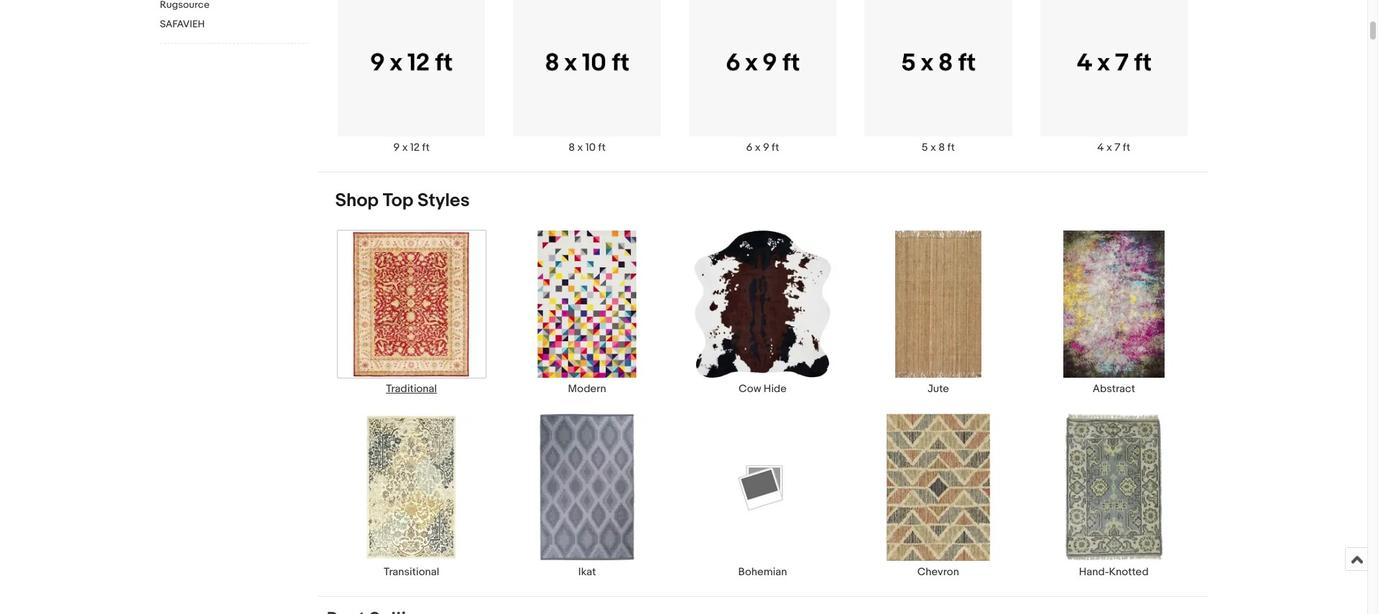 Task type: locate. For each thing, give the bounding box(es) containing it.
ft right 6
[[772, 141, 779, 154]]

5
[[922, 141, 928, 154]]

hide
[[764, 382, 787, 396]]

3 x from the left
[[755, 141, 761, 154]]

2 9 from the left
[[763, 141, 769, 154]]

6 x 9 ft link
[[675, 0, 851, 154]]

traditional
[[386, 382, 437, 396]]

ft for 6 x 9 ft
[[772, 141, 779, 154]]

ikat link
[[499, 413, 675, 579]]

safavieh
[[160, 18, 205, 30]]

8 right 5 on the right of page
[[939, 141, 945, 154]]

x left "12"
[[402, 141, 408, 154]]

x left the 10
[[577, 141, 583, 154]]

x left 7
[[1107, 141, 1112, 154]]

cow
[[739, 382, 761, 396]]

modern link
[[499, 230, 675, 396]]

8
[[569, 141, 575, 154], [939, 141, 945, 154]]

hand-
[[1079, 566, 1109, 579]]

9 left "12"
[[393, 141, 400, 154]]

styles
[[417, 189, 470, 212]]

6
[[746, 141, 753, 154]]

1 horizontal spatial 9
[[763, 141, 769, 154]]

ft for 8 x 10 ft
[[598, 141, 606, 154]]

x inside 'link'
[[755, 141, 761, 154]]

ft for 5 x 8 ft
[[947, 141, 955, 154]]

1 8 from the left
[[569, 141, 575, 154]]

bohemian link
[[675, 413, 851, 579]]

x
[[402, 141, 408, 154], [577, 141, 583, 154], [755, 141, 761, 154], [931, 141, 936, 154], [1107, 141, 1112, 154]]

1 horizontal spatial 8
[[939, 141, 945, 154]]

0 horizontal spatial 8
[[569, 141, 575, 154]]

1 x from the left
[[402, 141, 408, 154]]

8 left the 10
[[569, 141, 575, 154]]

x right 5 on the right of page
[[931, 141, 936, 154]]

ft inside 'link'
[[772, 141, 779, 154]]

chevron
[[917, 566, 959, 579]]

9
[[393, 141, 400, 154], [763, 141, 769, 154]]

x for 5
[[931, 141, 936, 154]]

4 ft from the left
[[947, 141, 955, 154]]

0 horizontal spatial 9
[[393, 141, 400, 154]]

ft right 7
[[1123, 141, 1130, 154]]

ft inside "link"
[[598, 141, 606, 154]]

1 ft from the left
[[422, 141, 430, 154]]

cow hide
[[739, 382, 787, 396]]

2 ft from the left
[[598, 141, 606, 154]]

x right 6
[[755, 141, 761, 154]]

9 x 12 ft
[[393, 141, 430, 154]]

transitional
[[384, 566, 439, 579]]

jute
[[928, 382, 949, 396]]

safavieh link
[[160, 18, 307, 32]]

5 ft from the left
[[1123, 141, 1130, 154]]

9 inside 'link'
[[763, 141, 769, 154]]

abstract
[[1093, 382, 1135, 396]]

ikat
[[578, 566, 596, 579]]

abstract link
[[1026, 230, 1202, 396]]

cow hide link
[[675, 230, 851, 396]]

ft right "12"
[[422, 141, 430, 154]]

9 right 6
[[763, 141, 769, 154]]

2 x from the left
[[577, 141, 583, 154]]

5 x from the left
[[1107, 141, 1112, 154]]

8 x 10 ft link
[[499, 0, 675, 154]]

4 x from the left
[[931, 141, 936, 154]]

ft
[[422, 141, 430, 154], [598, 141, 606, 154], [772, 141, 779, 154], [947, 141, 955, 154], [1123, 141, 1130, 154]]

knotted
[[1109, 566, 1149, 579]]

3 ft from the left
[[772, 141, 779, 154]]

x inside "link"
[[577, 141, 583, 154]]

1 9 from the left
[[393, 141, 400, 154]]

ft right 5 on the right of page
[[947, 141, 955, 154]]

ft right the 10
[[598, 141, 606, 154]]



Task type: describe. For each thing, give the bounding box(es) containing it.
6 x 9 ft
[[746, 141, 779, 154]]

8 x 10 ft
[[569, 141, 606, 154]]

transitional link
[[324, 413, 499, 579]]

shop top styles
[[335, 189, 470, 212]]

10
[[586, 141, 596, 154]]

ft for 4 x 7 ft
[[1123, 141, 1130, 154]]

jute link
[[851, 230, 1026, 396]]

chevron link
[[851, 413, 1026, 579]]

hand-knotted
[[1079, 566, 1149, 579]]

x for 4
[[1107, 141, 1112, 154]]

2 8 from the left
[[939, 141, 945, 154]]

bohemian
[[738, 566, 787, 579]]

7
[[1115, 141, 1121, 154]]

traditional link
[[324, 230, 499, 396]]

4 x 7 ft
[[1098, 141, 1130, 154]]

modern
[[568, 382, 606, 396]]

x for 8
[[577, 141, 583, 154]]

5 x 8 ft link
[[851, 0, 1026, 154]]

shop
[[335, 189, 379, 212]]

8 inside "link"
[[569, 141, 575, 154]]

9 x 12 ft link
[[324, 0, 499, 154]]

x for 9
[[402, 141, 408, 154]]

5 x 8 ft
[[922, 141, 955, 154]]

ft for 9 x 12 ft
[[422, 141, 430, 154]]

4 x 7 ft link
[[1026, 0, 1202, 154]]

x for 6
[[755, 141, 761, 154]]

4
[[1098, 141, 1104, 154]]

12
[[410, 141, 420, 154]]

top
[[383, 189, 413, 212]]

hand-knotted link
[[1026, 413, 1202, 579]]



Task type: vqa. For each thing, say whether or not it's contained in the screenshot.
right seller
no



